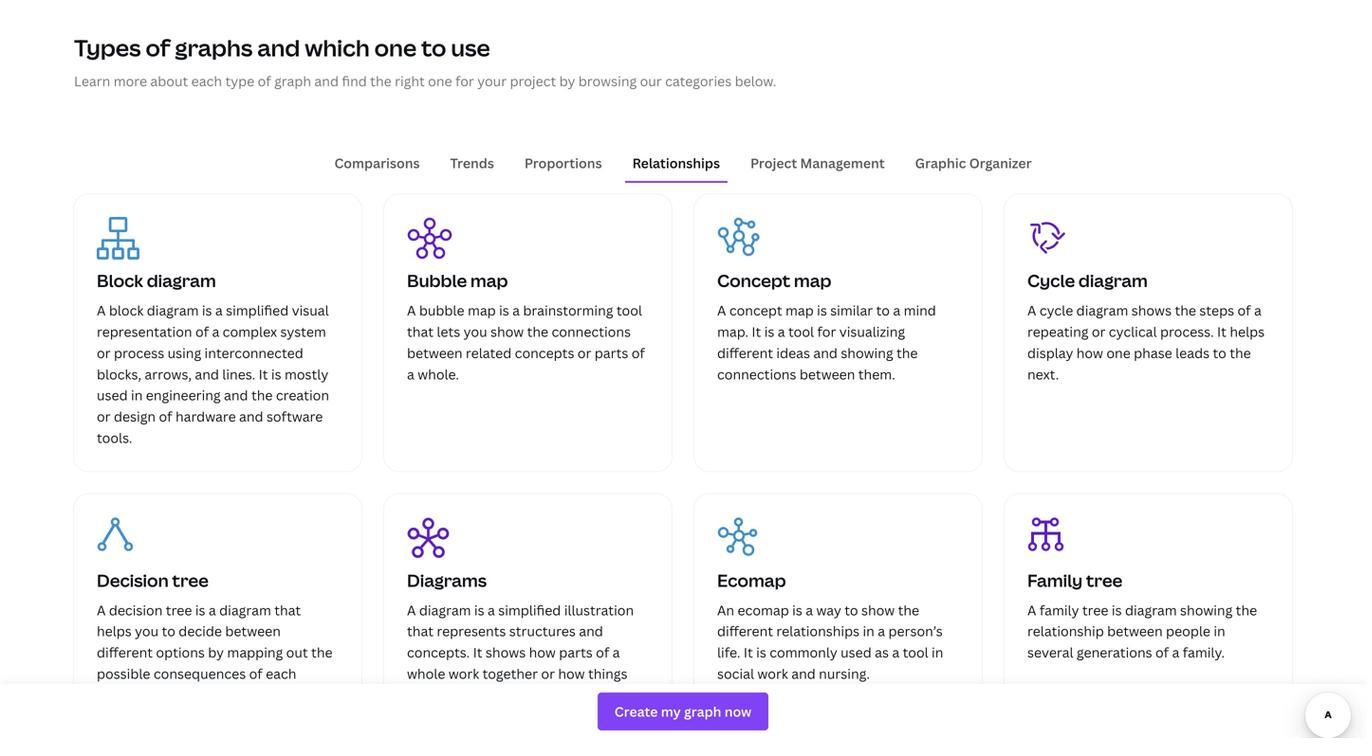 Task type: describe. For each thing, give the bounding box(es) containing it.
organizer
[[969, 154, 1032, 172]]

our
[[640, 72, 662, 90]]

a left "complex"
[[212, 323, 219, 341]]

is up relationships on the bottom of page
[[792, 602, 802, 620]]

the inside types of graphs and which one to use learn more about each type of graph and find the right one for your project by browsing our categories below.
[[370, 72, 391, 90]]

map right the bubble
[[468, 302, 496, 320]]

family tree a family tree is diagram showing the relationship between people in several generations of a family.
[[1027, 570, 1257, 662]]

concepts
[[515, 344, 574, 362]]

structures
[[509, 623, 576, 641]]

and down the "lines."
[[224, 387, 248, 405]]

of inside cycle diagram a cycle diagram shows the steps of a repeating or cyclical process. it helps display how one phase leads to the next.
[[1237, 302, 1251, 320]]

is inside decision tree a decision tree is a diagram that helps you to decide between different options by mapping out the possible consequences of each choice.
[[195, 602, 205, 620]]

system
[[280, 323, 326, 341]]

or up blocks,
[[97, 344, 111, 362]]

is inside family tree a family tree is diagram showing the relationship between people in several generations of a family.
[[1112, 602, 1122, 620]]

process.
[[1160, 323, 1214, 341]]

you inside decision tree a decision tree is a diagram that helps you to decide between different options by mapping out the possible consequences of each choice.
[[135, 623, 159, 641]]

or inside cycle diagram a cycle diagram shows the steps of a repeating or cyclical process. it helps display how one phase leads to the next.
[[1092, 323, 1106, 341]]

a inside diagrams a diagram is a simplified illustration that represents structures and concepts. it shows how parts of a whole work together or how things relate to one another.
[[407, 602, 416, 620]]

helps inside cycle diagram a cycle diagram shows the steps of a repeating or cyclical process. it helps display how one phase leads to the next.
[[1230, 323, 1265, 341]]

leads
[[1175, 344, 1210, 362]]

decision tree a decision tree is a diagram that helps you to decide between different options by mapping out the possible consequences of each choice.
[[97, 570, 333, 705]]

shows inside cycle diagram a cycle diagram shows the steps of a repeating or cyclical process. it helps display how one phase leads to the next.
[[1132, 302, 1172, 320]]

an
[[717, 602, 734, 620]]

to inside ecomap an ecomap is a way to show the different relationships in a person's life. it is commonly used as a tool in social work and nursing.
[[845, 602, 858, 620]]

arrows,
[[145, 365, 192, 384]]

family
[[1027, 570, 1083, 593]]

and inside ecomap an ecomap is a way to show the different relationships in a person's life. it is commonly used as a tool in social work and nursing.
[[791, 665, 816, 683]]

is left similar
[[817, 302, 827, 320]]

cyclical
[[1109, 323, 1157, 341]]

life.
[[717, 644, 740, 662]]

repeating
[[1027, 323, 1089, 341]]

of inside diagrams a diagram is a simplified illustration that represents structures and concepts. it shows how parts of a whole work together or how things relate to one another.
[[596, 644, 609, 662]]

tool inside concept map a concept map is similar to a mind map. it is a tool for visualizing different ideas and showing the connections between them.
[[788, 323, 814, 341]]

block
[[109, 302, 144, 320]]

a up as
[[878, 623, 885, 641]]

or inside bubble map a bubble map is a brainstorming tool that lets you show the connections between related concepts or parts of a whole.
[[578, 344, 591, 362]]

possible
[[97, 665, 150, 683]]

that inside bubble map a bubble map is a brainstorming tool that lets you show the connections between related concepts or parts of a whole.
[[407, 323, 434, 341]]

more
[[114, 72, 147, 90]]

bubble map a bubble map is a brainstorming tool that lets you show the connections between related concepts or parts of a whole.
[[407, 270, 645, 384]]

bubble map image
[[407, 217, 453, 260]]

lines.
[[222, 365, 255, 384]]

a for concept
[[717, 302, 726, 320]]

a left way
[[806, 602, 813, 620]]

a for cycle
[[1027, 302, 1036, 320]]

for inside types of graphs and which one to use learn more about each type of graph and find the right one for your project by browsing our categories below.
[[455, 72, 474, 90]]

tools.
[[97, 429, 132, 447]]

the inside decision tree a decision tree is a diagram that helps you to decide between different options by mapping out the possible consequences of each choice.
[[311, 644, 333, 662]]

a up represents
[[488, 602, 495, 620]]

tool inside bubble map a bubble map is a brainstorming tool that lets you show the connections between related concepts or parts of a whole.
[[616, 302, 642, 320]]

is up interconnected
[[202, 302, 212, 320]]

one right right at the top of the page
[[428, 72, 452, 90]]

decision
[[109, 602, 163, 620]]

each inside types of graphs and which one to use learn more about each type of graph and find the right one for your project by browsing our categories below.
[[191, 72, 222, 90]]

type
[[225, 72, 254, 90]]

as
[[875, 644, 889, 662]]

to inside concept map a concept map is similar to a mind map. it is a tool for visualizing different ideas and showing the connections between them.
[[876, 302, 890, 320]]

relationships
[[632, 154, 720, 172]]

map.
[[717, 323, 748, 341]]

of up using
[[195, 323, 209, 341]]

cycle diagram image
[[1027, 217, 1069, 258]]

project management button
[[743, 145, 892, 181]]

learn
[[74, 72, 110, 90]]

and down using
[[195, 365, 219, 384]]

simplified inside block diagram a block diagram is a simplified visual representation of a complex system or process using interconnected blocks, arrows, and lines. it is mostly used in engineering and the creation or design of hardware and software tools.
[[226, 302, 289, 320]]

concept map image
[[717, 217, 761, 257]]

and inside diagrams a diagram is a simplified illustration that represents structures and concepts. it shows how parts of a whole work together or how things relate to one another.
[[579, 623, 603, 641]]

creation
[[276, 387, 329, 405]]

each inside decision tree a decision tree is a diagram that helps you to decide between different options by mapping out the possible consequences of each choice.
[[266, 665, 296, 683]]

concepts.
[[407, 644, 470, 662]]

below.
[[735, 72, 776, 90]]

ecomap image
[[717, 517, 758, 557]]

a inside family tree a family tree is diagram showing the relationship between people in several generations of a family.
[[1172, 644, 1179, 662]]

block diagram image
[[97, 217, 139, 260]]

different inside concept map a concept map is similar to a mind map. it is a tool for visualizing different ideas and showing the connections between them.
[[717, 344, 773, 362]]

1 vertical spatial how
[[529, 644, 556, 662]]

the inside concept map a concept map is similar to a mind map. it is a tool for visualizing different ideas and showing the connections between them.
[[896, 344, 918, 362]]

map up ideas
[[785, 302, 814, 320]]

is inside diagrams a diagram is a simplified illustration that represents structures and concepts. it shows how parts of a whole work together or how things relate to one another.
[[474, 602, 484, 620]]

connections inside bubble map a bubble map is a brainstorming tool that lets you show the connections between related concepts or parts of a whole.
[[552, 323, 631, 341]]

next.
[[1027, 365, 1059, 384]]

a left mind
[[893, 302, 900, 320]]

block diagram a block diagram is a simplified visual representation of a complex system or process using interconnected blocks, arrows, and lines. it is mostly used in engineering and the creation or design of hardware and software tools.
[[97, 270, 329, 447]]

relationship
[[1027, 623, 1104, 641]]

proportions
[[524, 154, 602, 172]]

map up similar
[[794, 270, 831, 293]]

a up ideas
[[778, 323, 785, 341]]

between inside family tree a family tree is diagram showing the relationship between people in several generations of a family.
[[1107, 623, 1163, 641]]

concept
[[729, 302, 782, 320]]

choice.
[[97, 687, 142, 705]]

and inside concept map a concept map is similar to a mind map. it is a tool for visualizing different ideas and showing the connections between them.
[[813, 344, 838, 362]]

another.
[[492, 687, 545, 705]]

visual
[[292, 302, 329, 320]]

it inside cycle diagram a cycle diagram shows the steps of a repeating or cyclical process. it helps display how one phase leads to the next.
[[1217, 323, 1227, 341]]

parts inside bubble map a bubble map is a brainstorming tool that lets you show the connections between related concepts or parts of a whole.
[[595, 344, 628, 362]]

graphic organizer
[[915, 154, 1032, 172]]

one up right at the top of the page
[[374, 32, 417, 63]]

simplified inside diagrams a diagram is a simplified illustration that represents structures and concepts. it shows how parts of a whole work together or how things relate to one another.
[[498, 602, 561, 620]]

to inside diagrams a diagram is a simplified illustration that represents structures and concepts. it shows how parts of a whole work together or how things relate to one another.
[[447, 687, 461, 705]]

together
[[482, 665, 538, 683]]

cycle diagram a cycle diagram shows the steps of a repeating or cyclical process. it helps display how one phase leads to the next.
[[1027, 270, 1265, 384]]

person's
[[888, 623, 943, 641]]

relationships
[[776, 623, 860, 641]]

illustration
[[564, 602, 634, 620]]

mapping
[[227, 644, 283, 662]]

types
[[74, 32, 141, 63]]

consequences
[[154, 665, 246, 683]]

ecomap an ecomap is a way to show the different relationships in a person's life. it is commonly used as a tool in social work and nursing.
[[717, 570, 943, 683]]

concept
[[717, 270, 790, 293]]

and left software
[[239, 408, 263, 426]]

project management
[[750, 154, 885, 172]]

between inside bubble map a bubble map is a brainstorming tool that lets you show the connections between related concepts or parts of a whole.
[[407, 344, 462, 362]]

display
[[1027, 344, 1073, 362]]

diagrams image
[[407, 517, 450, 560]]

concept map a concept map is similar to a mind map. it is a tool for visualizing different ideas and showing the connections between them.
[[717, 270, 936, 384]]

one inside cycle diagram a cycle diagram shows the steps of a repeating or cyclical process. it helps display how one phase leads to the next.
[[1106, 344, 1131, 362]]

generations
[[1077, 644, 1152, 662]]

is right life.
[[756, 644, 766, 662]]

cycle
[[1040, 302, 1073, 320]]

representation
[[97, 323, 192, 341]]

lets
[[437, 323, 460, 341]]

categories
[[665, 72, 732, 90]]

family
[[1040, 602, 1079, 620]]

and up the graph
[[257, 32, 300, 63]]

to inside types of graphs and which one to use learn more about each type of graph and find the right one for your project by browsing our categories below.
[[421, 32, 446, 63]]

your
[[477, 72, 507, 90]]

how inside cycle diagram a cycle diagram shows the steps of a repeating or cyclical process. it helps display how one phase leads to the next.
[[1076, 344, 1103, 362]]

work inside ecomap an ecomap is a way to show the different relationships in a person's life. it is commonly used as a tool in social work and nursing.
[[757, 665, 788, 683]]

proportions button
[[517, 145, 610, 181]]

helps inside decision tree a decision tree is a diagram that helps you to decide between different options by mapping out the possible consequences of each choice.
[[97, 623, 132, 641]]

project
[[510, 72, 556, 90]]

decide
[[179, 623, 222, 641]]

it inside diagrams a diagram is a simplified illustration that represents structures and concepts. it shows how parts of a whole work together or how things relate to one another.
[[473, 644, 482, 662]]

trends
[[450, 154, 494, 172]]

by inside decision tree a decision tree is a diagram that helps you to decide between different options by mapping out the possible consequences of each choice.
[[208, 644, 224, 662]]

different inside ecomap an ecomap is a way to show the different relationships in a person's life. it is commonly used as a tool in social work and nursing.
[[717, 623, 773, 641]]

show inside bubble map a bubble map is a brainstorming tool that lets you show the connections between related concepts or parts of a whole.
[[490, 323, 524, 341]]

people
[[1166, 623, 1210, 641]]

and left find
[[314, 72, 339, 90]]



Task type: locate. For each thing, give the bounding box(es) containing it.
0 horizontal spatial each
[[191, 72, 222, 90]]

between down ideas
[[800, 365, 855, 384]]

phase
[[1134, 344, 1172, 362]]

show up as
[[861, 602, 895, 620]]

of inside decision tree a decision tree is a diagram that helps you to decide between different options by mapping out the possible consequences of each choice.
[[249, 665, 262, 683]]

work
[[448, 665, 479, 683], [757, 665, 788, 683]]

1 vertical spatial show
[[861, 602, 895, 620]]

a inside cycle diagram a cycle diagram shows the steps of a repeating or cyclical process. it helps display how one phase leads to the next.
[[1027, 302, 1036, 320]]

0 vertical spatial different
[[717, 344, 773, 362]]

is left mostly
[[271, 365, 281, 384]]

using
[[168, 344, 201, 362]]

between up mapping
[[225, 623, 281, 641]]

process
[[114, 344, 164, 362]]

connections inside concept map a concept map is similar to a mind map. it is a tool for visualizing different ideas and showing the connections between them.
[[717, 365, 796, 384]]

parts inside diagrams a diagram is a simplified illustration that represents structures and concepts. it shows how parts of a whole work together or how things relate to one another.
[[559, 644, 593, 662]]

represents
[[437, 623, 506, 641]]

decision
[[97, 570, 169, 593]]

use
[[451, 32, 490, 63]]

decision tree image
[[97, 517, 134, 552]]

2 vertical spatial how
[[558, 665, 585, 683]]

that up 'out'
[[274, 602, 301, 620]]

how down the structures
[[529, 644, 556, 662]]

of right concepts
[[632, 344, 645, 362]]

a for family
[[1027, 602, 1036, 620]]

0 vertical spatial tool
[[616, 302, 642, 320]]

work inside diagrams a diagram is a simplified illustration that represents structures and concepts. it shows how parts of a whole work together or how things relate to one another.
[[448, 665, 479, 683]]

for left your
[[455, 72, 474, 90]]

1 vertical spatial different
[[717, 623, 773, 641]]

for
[[455, 72, 474, 90], [817, 323, 836, 341]]

mostly
[[285, 365, 328, 384]]

or right concepts
[[578, 344, 591, 362]]

1 horizontal spatial shows
[[1132, 302, 1172, 320]]

1 vertical spatial that
[[274, 602, 301, 620]]

how left things
[[558, 665, 585, 683]]

graphic
[[915, 154, 966, 172]]

a right as
[[892, 644, 900, 662]]

1 vertical spatial each
[[266, 665, 296, 683]]

different up life.
[[717, 623, 773, 641]]

complex
[[223, 323, 277, 341]]

to up options
[[162, 623, 175, 641]]

a inside cycle diagram a cycle diagram shows the steps of a repeating or cyclical process. it helps display how one phase leads to the next.
[[1254, 302, 1261, 320]]

of right steps
[[1237, 302, 1251, 320]]

you
[[464, 323, 487, 341], [135, 623, 159, 641]]

to
[[421, 32, 446, 63], [876, 302, 890, 320], [1213, 344, 1226, 362], [845, 602, 858, 620], [162, 623, 175, 641], [447, 687, 461, 705]]

cycle
[[1027, 270, 1075, 293]]

of down engineering
[[159, 408, 172, 426]]

0 vertical spatial for
[[455, 72, 474, 90]]

1 horizontal spatial show
[[861, 602, 895, 620]]

of up about
[[146, 32, 170, 63]]

2 horizontal spatial how
[[1076, 344, 1103, 362]]

diagram inside decision tree a decision tree is a diagram that helps you to decide between different options by mapping out the possible consequences of each choice.
[[219, 602, 271, 620]]

visualizing
[[839, 323, 905, 341]]

0 vertical spatial by
[[559, 72, 575, 90]]

diagrams a diagram is a simplified illustration that represents structures and concepts. it shows how parts of a whole work together or how things relate to one another.
[[407, 570, 634, 705]]

0 horizontal spatial work
[[448, 665, 479, 683]]

or left cyclical
[[1092, 323, 1106, 341]]

showing up people
[[1180, 602, 1233, 620]]

design
[[114, 408, 156, 426]]

0 horizontal spatial show
[[490, 323, 524, 341]]

ecomap
[[717, 570, 786, 593]]

one down together
[[464, 687, 488, 705]]

a for block
[[97, 302, 106, 320]]

0 vertical spatial simplified
[[226, 302, 289, 320]]

that inside decision tree a decision tree is a diagram that helps you to decide between different options by mapping out the possible consequences of each choice.
[[274, 602, 301, 620]]

different inside decision tree a decision tree is a diagram that helps you to decide between different options by mapping out the possible consequences of each choice.
[[97, 644, 153, 662]]

1 horizontal spatial by
[[559, 72, 575, 90]]

1 vertical spatial for
[[817, 323, 836, 341]]

for inside concept map a concept map is similar to a mind map. it is a tool for visualizing different ideas and showing the connections between them.
[[817, 323, 836, 341]]

work down concepts. at the bottom
[[448, 665, 479, 683]]

a left the decision
[[97, 602, 106, 620]]

graphs
[[175, 32, 253, 63]]

1 vertical spatial helps
[[97, 623, 132, 641]]

show
[[490, 323, 524, 341], [861, 602, 895, 620]]

a left block
[[97, 302, 106, 320]]

connections
[[552, 323, 631, 341], [717, 365, 796, 384]]

parts down the brainstorming
[[595, 344, 628, 362]]

a up things
[[612, 644, 620, 662]]

you up related
[[464, 323, 487, 341]]

the inside family tree a family tree is diagram showing the relationship between people in several generations of a family.
[[1236, 602, 1257, 620]]

similar
[[830, 302, 873, 320]]

is up 'generations'
[[1112, 602, 1122, 620]]

1 horizontal spatial how
[[558, 665, 585, 683]]

is up the decide on the left bottom
[[195, 602, 205, 620]]

0 horizontal spatial for
[[455, 72, 474, 90]]

ecomap
[[738, 602, 789, 620]]

it
[[752, 323, 761, 341], [1217, 323, 1227, 341], [259, 365, 268, 384], [473, 644, 482, 662], [744, 644, 753, 662]]

several
[[1027, 644, 1073, 662]]

0 vertical spatial showing
[[841, 344, 893, 362]]

and down commonly at the right bottom
[[791, 665, 816, 683]]

0 horizontal spatial how
[[529, 644, 556, 662]]

family.
[[1183, 644, 1225, 662]]

1 horizontal spatial work
[[757, 665, 788, 683]]

1 horizontal spatial for
[[817, 323, 836, 341]]

is up represents
[[474, 602, 484, 620]]

which
[[305, 32, 370, 63]]

helps down steps
[[1230, 323, 1265, 341]]

a down people
[[1172, 644, 1179, 662]]

1 vertical spatial tool
[[788, 323, 814, 341]]

is inside bubble map a bubble map is a brainstorming tool that lets you show the connections between related concepts or parts of a whole.
[[499, 302, 509, 320]]

a for bubble
[[407, 302, 416, 320]]

for down similar
[[817, 323, 836, 341]]

project
[[750, 154, 797, 172]]

it inside ecomap an ecomap is a way to show the different relationships in a person's life. it is commonly used as a tool in social work and nursing.
[[744, 644, 753, 662]]

it down interconnected
[[259, 365, 268, 384]]

bubble
[[407, 270, 467, 293]]

1 horizontal spatial you
[[464, 323, 487, 341]]

0 horizontal spatial shows
[[486, 644, 526, 662]]

2 work from the left
[[757, 665, 788, 683]]

in up design
[[131, 387, 143, 405]]

between inside decision tree a decision tree is a diagram that helps you to decide between different options by mapping out the possible consequences of each choice.
[[225, 623, 281, 641]]

0 horizontal spatial showing
[[841, 344, 893, 362]]

0 horizontal spatial simplified
[[226, 302, 289, 320]]

2 horizontal spatial tool
[[903, 644, 928, 662]]

right
[[395, 72, 425, 90]]

a inside concept map a concept map is similar to a mind map. it is a tool for visualizing different ideas and showing the connections between them.
[[717, 302, 726, 320]]

types of graphs and which one to use learn more about each type of graph and find the right one for your project by browsing our categories below.
[[74, 32, 776, 90]]

relationships button
[[625, 145, 728, 181]]

0 vertical spatial connections
[[552, 323, 631, 341]]

graphic organizer button
[[908, 145, 1039, 181]]

a inside block diagram a block diagram is a simplified visual representation of a complex system or process using interconnected blocks, arrows, and lines. it is mostly used in engineering and the creation or design of hardware and software tools.
[[97, 302, 106, 320]]

1 horizontal spatial connections
[[717, 365, 796, 384]]

hardware
[[175, 408, 236, 426]]

a up the decide on the left bottom
[[209, 602, 216, 620]]

used inside ecomap an ecomap is a way to show the different relationships in a person's life. it is commonly used as a tool in social work and nursing.
[[841, 644, 872, 662]]

a
[[215, 302, 223, 320], [512, 302, 520, 320], [893, 302, 900, 320], [1254, 302, 1261, 320], [212, 323, 219, 341], [778, 323, 785, 341], [407, 365, 414, 384], [209, 602, 216, 620], [488, 602, 495, 620], [806, 602, 813, 620], [878, 623, 885, 641], [612, 644, 620, 662], [892, 644, 900, 662], [1172, 644, 1179, 662]]

brainstorming
[[523, 302, 613, 320]]

diagram inside family tree a family tree is diagram showing the relationship between people in several generations of a family.
[[1125, 602, 1177, 620]]

parts up things
[[559, 644, 593, 662]]

mind
[[904, 302, 936, 320]]

whole
[[407, 665, 445, 683]]

1 vertical spatial parts
[[559, 644, 593, 662]]

helps down the decision
[[97, 623, 132, 641]]

shows inside diagrams a diagram is a simplified illustration that represents structures and concepts. it shows how parts of a whole work together or how things relate to one another.
[[486, 644, 526, 662]]

shows up together
[[486, 644, 526, 662]]

the inside bubble map a bubble map is a brainstorming tool that lets you show the connections between related concepts or parts of a whole.
[[527, 323, 548, 341]]

between up 'generations'
[[1107, 623, 1163, 641]]

a left whole.
[[407, 365, 414, 384]]

by down the decide on the left bottom
[[208, 644, 224, 662]]

by inside types of graphs and which one to use learn more about each type of graph and find the right one for your project by browsing our categories below.
[[559, 72, 575, 90]]

way
[[816, 602, 841, 620]]

used up nursing.
[[841, 644, 872, 662]]

a for decision
[[97, 602, 106, 620]]

it right life.
[[744, 644, 753, 662]]

is up related
[[499, 302, 509, 320]]

a right steps
[[1254, 302, 1261, 320]]

connections down the brainstorming
[[552, 323, 631, 341]]

bubble
[[419, 302, 464, 320]]

0 horizontal spatial by
[[208, 644, 224, 662]]

to up visualizing
[[876, 302, 890, 320]]

1 horizontal spatial parts
[[595, 344, 628, 362]]

diagram inside diagrams a diagram is a simplified illustration that represents structures and concepts. it shows how parts of a whole work together or how things relate to one another.
[[419, 602, 471, 620]]

1 horizontal spatial simplified
[[498, 602, 561, 620]]

it inside block diagram a block diagram is a simplified visual representation of a complex system or process using interconnected blocks, arrows, and lines. it is mostly used in engineering and the creation or design of hardware and software tools.
[[259, 365, 268, 384]]

a
[[97, 302, 106, 320], [407, 302, 416, 320], [717, 302, 726, 320], [1027, 302, 1036, 320], [97, 602, 106, 620], [407, 602, 416, 620], [1027, 602, 1036, 620]]

or inside diagrams a diagram is a simplified illustration that represents structures and concepts. it shows how parts of a whole work together or how things relate to one another.
[[541, 665, 555, 683]]

about
[[150, 72, 188, 90]]

to right leads at the top right of page
[[1213, 344, 1226, 362]]

between inside concept map a concept map is similar to a mind map. it is a tool for visualizing different ideas and showing the connections between them.
[[800, 365, 855, 384]]

you down the decision
[[135, 623, 159, 641]]

that
[[407, 323, 434, 341], [274, 602, 301, 620], [407, 623, 434, 641]]

in down "person's"
[[932, 644, 943, 662]]

0 vertical spatial that
[[407, 323, 434, 341]]

a left cycle
[[1027, 302, 1036, 320]]

related
[[466, 344, 512, 362]]

1 vertical spatial used
[[841, 644, 872, 662]]

tool inside ecomap an ecomap is a way to show the different relationships in a person's life. it is commonly used as a tool in social work and nursing.
[[903, 644, 928, 662]]

to right relate
[[447, 687, 461, 705]]

is down concept
[[764, 323, 774, 341]]

1 horizontal spatial used
[[841, 644, 872, 662]]

used
[[97, 387, 128, 405], [841, 644, 872, 662]]

different
[[717, 344, 773, 362], [717, 623, 773, 641], [97, 644, 153, 662]]

that up concepts. at the bottom
[[407, 623, 434, 641]]

engineering
[[146, 387, 221, 405]]

one down cyclical
[[1106, 344, 1131, 362]]

1 work from the left
[[448, 665, 479, 683]]

0 vertical spatial helps
[[1230, 323, 1265, 341]]

1 vertical spatial showing
[[1180, 602, 1233, 620]]

a up concepts
[[512, 302, 520, 320]]

1 vertical spatial you
[[135, 623, 159, 641]]

each down 'out'
[[266, 665, 296, 683]]

a up map.
[[717, 302, 726, 320]]

1 horizontal spatial each
[[266, 665, 296, 683]]

work right social
[[757, 665, 788, 683]]

or up tools.
[[97, 408, 111, 426]]

the inside ecomap an ecomap is a way to show the different relationships in a person's life. it is commonly used as a tool in social work and nursing.
[[898, 602, 919, 620]]

0 horizontal spatial connections
[[552, 323, 631, 341]]

show inside ecomap an ecomap is a way to show the different relationships in a person's life. it is commonly used as a tool in social work and nursing.
[[861, 602, 895, 620]]

the
[[370, 72, 391, 90], [1175, 302, 1196, 320], [527, 323, 548, 341], [896, 344, 918, 362], [1230, 344, 1251, 362], [251, 387, 273, 405], [898, 602, 919, 620], [1236, 602, 1257, 620], [311, 644, 333, 662]]

one inside diagrams a diagram is a simplified illustration that represents structures and concepts. it shows how parts of a whole work together or how things relate to one another.
[[464, 687, 488, 705]]

0 vertical spatial you
[[464, 323, 487, 341]]

that inside diagrams a diagram is a simplified illustration that represents structures and concepts. it shows how parts of a whole work together or how things relate to one another.
[[407, 623, 434, 641]]

trends button
[[443, 145, 502, 181]]

1 vertical spatial simplified
[[498, 602, 561, 620]]

a inside bubble map a bubble map is a brainstorming tool that lets you show the connections between related concepts or parts of a whole.
[[407, 302, 416, 320]]

simplified
[[226, 302, 289, 320], [498, 602, 561, 620]]

simplified up "complex"
[[226, 302, 289, 320]]

0 horizontal spatial used
[[97, 387, 128, 405]]

block
[[97, 270, 143, 293]]

options
[[156, 644, 205, 662]]

to left use
[[421, 32, 446, 63]]

diagrams
[[407, 570, 487, 593]]

a up "complex"
[[215, 302, 223, 320]]

steps
[[1199, 302, 1234, 320]]

tool right the brainstorming
[[616, 302, 642, 320]]

and right ideas
[[813, 344, 838, 362]]

management
[[800, 154, 885, 172]]

relate
[[407, 687, 444, 705]]

0 horizontal spatial tool
[[616, 302, 642, 320]]

a left family at the right bottom of the page
[[1027, 602, 1036, 620]]

software
[[267, 408, 323, 426]]

0 vertical spatial shows
[[1132, 302, 1172, 320]]

2 vertical spatial that
[[407, 623, 434, 641]]

0 horizontal spatial you
[[135, 623, 159, 641]]

interconnected
[[204, 344, 303, 362]]

show up related
[[490, 323, 524, 341]]

how down the repeating
[[1076, 344, 1103, 362]]

in left "person's"
[[863, 623, 875, 641]]

it down concept
[[752, 323, 761, 341]]

1 vertical spatial shows
[[486, 644, 526, 662]]

to inside cycle diagram a cycle diagram shows the steps of a repeating or cyclical process. it helps display how one phase leads to the next.
[[1213, 344, 1226, 362]]

find
[[342, 72, 367, 90]]

1 vertical spatial connections
[[717, 365, 796, 384]]

one
[[374, 32, 417, 63], [428, 72, 452, 90], [1106, 344, 1131, 362], [464, 687, 488, 705]]

things
[[588, 665, 627, 683]]

the inside block diagram a block diagram is a simplified visual representation of a complex system or process using interconnected blocks, arrows, and lines. it is mostly used in engineering and the creation or design of hardware and software tools.
[[251, 387, 273, 405]]

0 vertical spatial show
[[490, 323, 524, 341]]

shows up cyclical
[[1132, 302, 1172, 320]]

map right bubble
[[470, 270, 508, 293]]

shows
[[1132, 302, 1172, 320], [486, 644, 526, 662]]

of inside family tree a family tree is diagram showing the relationship between people in several generations of a family.
[[1155, 644, 1169, 662]]

to inside decision tree a decision tree is a diagram that helps you to decide between different options by mapping out the possible consequences of each choice.
[[162, 623, 175, 641]]

a inside family tree a family tree is diagram showing the relationship between people in several generations of a family.
[[1027, 602, 1036, 620]]

by right project
[[559, 72, 575, 90]]

or
[[1092, 323, 1106, 341], [97, 344, 111, 362], [578, 344, 591, 362], [97, 408, 111, 426], [541, 665, 555, 683]]

used down blocks,
[[97, 387, 128, 405]]

a inside decision tree a decision tree is a diagram that helps you to decide between different options by mapping out the possible consequences of each choice.
[[97, 602, 106, 620]]

nursing.
[[819, 665, 870, 683]]

it inside concept map a concept map is similar to a mind map. it is a tool for visualizing different ideas and showing the connections between them.
[[752, 323, 761, 341]]

of right type on the top
[[258, 72, 271, 90]]

blocks,
[[97, 365, 141, 384]]

them.
[[858, 365, 895, 384]]

0 vertical spatial used
[[97, 387, 128, 405]]

of down mapping
[[249, 665, 262, 683]]

showing inside family tree a family tree is diagram showing the relationship between people in several generations of a family.
[[1180, 602, 1233, 620]]

tool down "person's"
[[903, 644, 928, 662]]

family tree image
[[1027, 517, 1064, 552]]

comparisons button
[[327, 145, 427, 181]]

you inside bubble map a bubble map is a brainstorming tool that lets you show the connections between related concepts or parts of a whole.
[[464, 323, 487, 341]]

a inside decision tree a decision tree is a diagram that helps you to decide between different options by mapping out the possible consequences of each choice.
[[209, 602, 216, 620]]

2 vertical spatial tool
[[903, 644, 928, 662]]

0 horizontal spatial parts
[[559, 644, 593, 662]]

of inside bubble map a bubble map is a brainstorming tool that lets you show the connections between related concepts or parts of a whole.
[[632, 344, 645, 362]]

or up the another. at the bottom left
[[541, 665, 555, 683]]

1 horizontal spatial helps
[[1230, 323, 1265, 341]]

it down represents
[[473, 644, 482, 662]]

0 horizontal spatial helps
[[97, 623, 132, 641]]

0 vertical spatial how
[[1076, 344, 1103, 362]]

different down map.
[[717, 344, 773, 362]]

showing inside concept map a concept map is similar to a mind map. it is a tool for visualizing different ideas and showing the connections between them.
[[841, 344, 893, 362]]

1 horizontal spatial tool
[[788, 323, 814, 341]]

social
[[717, 665, 754, 683]]

in inside block diagram a block diagram is a simplified visual representation of a complex system or process using interconnected blocks, arrows, and lines. it is mostly used in engineering and the creation or design of hardware and software tools.
[[131, 387, 143, 405]]

1 vertical spatial by
[[208, 644, 224, 662]]

2 vertical spatial different
[[97, 644, 153, 662]]

between up whole.
[[407, 344, 462, 362]]

0 vertical spatial each
[[191, 72, 222, 90]]

used inside block diagram a block diagram is a simplified visual representation of a complex system or process using interconnected blocks, arrows, and lines. it is mostly used in engineering and the creation or design of hardware and software tools.
[[97, 387, 128, 405]]

1 horizontal spatial showing
[[1180, 602, 1233, 620]]

0 vertical spatial parts
[[595, 344, 628, 362]]

in inside family tree a family tree is diagram showing the relationship between people in several generations of a family.
[[1214, 623, 1225, 641]]

browsing
[[578, 72, 637, 90]]

in
[[131, 387, 143, 405], [863, 623, 875, 641], [1214, 623, 1225, 641], [932, 644, 943, 662]]



Task type: vqa. For each thing, say whether or not it's contained in the screenshot.
Branded team templates link
no



